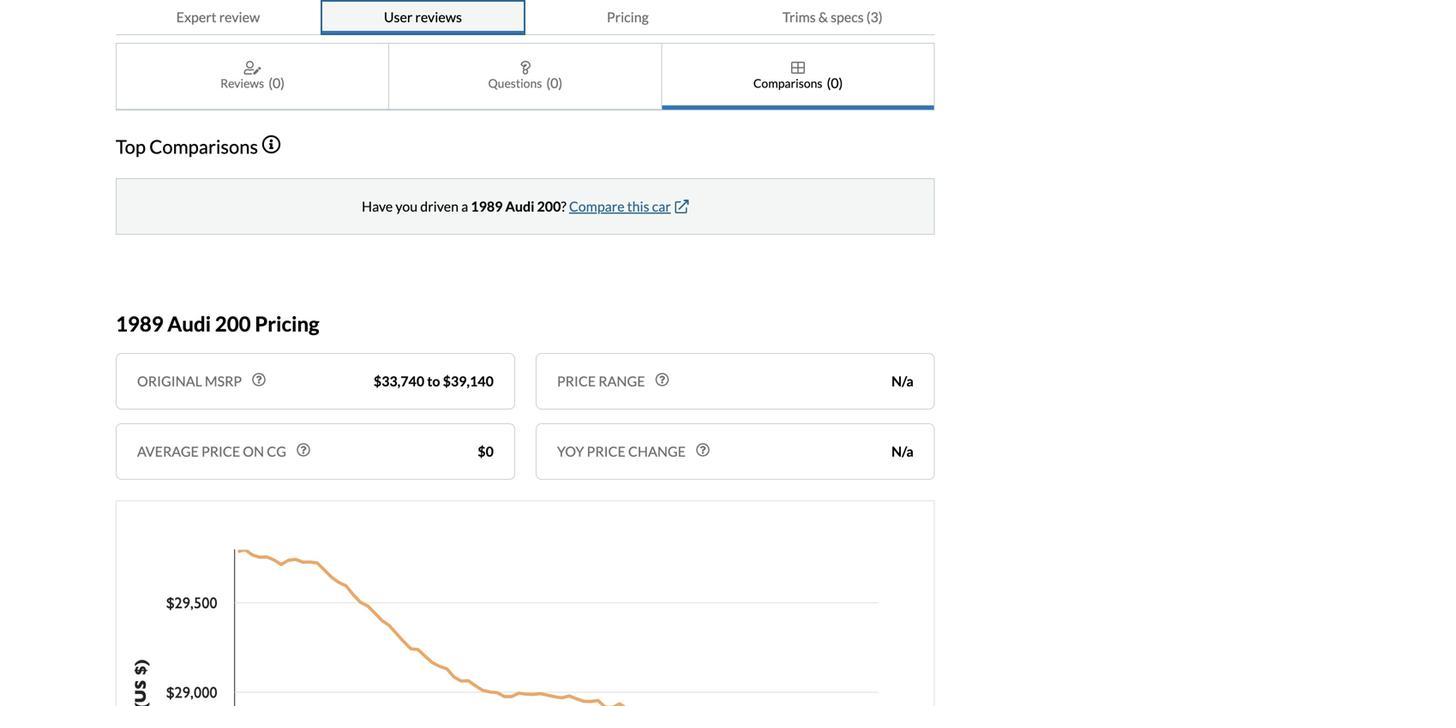 Task type: describe. For each thing, give the bounding box(es) containing it.
expert review tab
[[116, 0, 321, 35]]

compare
[[569, 198, 625, 215]]

comparisons count element
[[827, 73, 843, 93]]

0 horizontal spatial comparisons
[[149, 136, 258, 158]]

user edit image
[[244, 61, 261, 75]]

a
[[461, 198, 468, 215]]

average
[[137, 443, 199, 460]]

(3)
[[867, 9, 883, 25]]

question circle image
[[297, 443, 310, 457]]

to
[[427, 373, 440, 390]]

1 horizontal spatial 200
[[537, 198, 561, 215]]

have you driven a 1989 audi 200 ?
[[362, 198, 566, 215]]

&
[[819, 9, 828, 25]]

top
[[116, 136, 146, 158]]

this
[[627, 198, 649, 215]]

trims
[[783, 9, 816, 25]]

trims & specs (3)
[[783, 9, 883, 25]]

yoy
[[557, 443, 584, 460]]

compare this car
[[569, 198, 671, 215]]

n/a for price range
[[892, 373, 914, 390]]

price for average
[[201, 443, 240, 460]]

have
[[362, 198, 393, 215]]

questions count element
[[546, 73, 563, 93]]

on
[[243, 443, 264, 460]]

price range
[[557, 373, 645, 390]]

trims & specs (3) tab
[[730, 0, 935, 35]]

tab list containing (0)
[[116, 43, 935, 111]]

top comparisons
[[116, 136, 258, 158]]

user reviews
[[384, 9, 462, 25]]

0 vertical spatial 1989
[[471, 198, 503, 215]]

driven
[[420, 198, 459, 215]]

specs
[[831, 9, 864, 25]]

$33,740
[[374, 373, 424, 390]]

expert review
[[176, 9, 260, 25]]

question circle image for yoy price change
[[696, 443, 710, 457]]

cg
[[267, 443, 286, 460]]

yoy price change
[[557, 443, 686, 460]]

pricing tab
[[525, 0, 730, 35]]

original
[[137, 373, 202, 390]]

comparisons (0)
[[753, 75, 843, 91]]

external link image
[[675, 200, 689, 213]]

$0
[[478, 443, 494, 460]]

questions
[[488, 76, 542, 90]]



Task type: locate. For each thing, give the bounding box(es) containing it.
1 n/a from the top
[[892, 373, 914, 390]]

reviews
[[415, 9, 462, 25]]

0 horizontal spatial 1989
[[116, 312, 163, 336]]

tab list containing expert review
[[116, 0, 935, 35]]

2 horizontal spatial (0)
[[827, 75, 843, 91]]

n/a
[[892, 373, 914, 390], [892, 443, 914, 460]]

1 vertical spatial 1989
[[116, 312, 163, 336]]

2 n/a from the top
[[892, 443, 914, 460]]

200 left the compare
[[537, 198, 561, 215]]

1 vertical spatial n/a
[[892, 443, 914, 460]]

1989 right a
[[471, 198, 503, 215]]

info circle image
[[262, 135, 281, 154]]

pricing
[[607, 9, 649, 25], [255, 312, 319, 336]]

you
[[396, 198, 418, 215]]

1 horizontal spatial audi
[[505, 198, 534, 215]]

1 price from the left
[[201, 443, 240, 460]]

user
[[384, 9, 413, 25]]

question circle image right range
[[655, 373, 669, 387]]

question circle image right change
[[696, 443, 710, 457]]

reviews
[[220, 76, 264, 90]]

0 vertical spatial pricing
[[607, 9, 649, 25]]

compare this car link
[[569, 198, 689, 215]]

2 horizontal spatial question circle image
[[696, 443, 710, 457]]

0 vertical spatial audi
[[505, 198, 534, 215]]

0 vertical spatial 200
[[537, 198, 561, 215]]

th large image
[[791, 61, 805, 75]]

tab list
[[116, 0, 935, 35], [116, 43, 935, 111]]

change
[[628, 443, 686, 460]]

1 vertical spatial tab list
[[116, 43, 935, 111]]

comparisons down th large icon
[[753, 76, 823, 90]]

range
[[599, 373, 645, 390]]

price
[[201, 443, 240, 460], [587, 443, 626, 460]]

price
[[557, 373, 596, 390]]

2 tab list from the top
[[116, 43, 935, 111]]

audi left ?
[[505, 198, 534, 215]]

tab panel
[[116, 0, 935, 15]]

0 vertical spatial tab list
[[116, 0, 935, 35]]

1 horizontal spatial price
[[587, 443, 626, 460]]

0 horizontal spatial (0)
[[269, 75, 285, 91]]

n/a for yoy price change
[[892, 443, 914, 460]]

(0) for comparisons (0)
[[827, 75, 843, 91]]

price for yoy
[[587, 443, 626, 460]]

msrp
[[205, 373, 242, 390]]

(0) right th large icon
[[827, 75, 843, 91]]

1 vertical spatial pricing
[[255, 312, 319, 336]]

original msrp
[[137, 373, 242, 390]]

price right yoy
[[587, 443, 626, 460]]

question image
[[520, 61, 531, 75]]

0 vertical spatial n/a
[[892, 373, 914, 390]]

0 horizontal spatial pricing
[[255, 312, 319, 336]]

3 (0) from the left
[[827, 75, 843, 91]]

1 horizontal spatial comparisons
[[753, 76, 823, 90]]

(0) for questions (0)
[[546, 75, 563, 91]]

question circle image for price range
[[655, 373, 669, 387]]

1989 up original at the bottom left of the page
[[116, 312, 163, 336]]

audi
[[505, 198, 534, 215], [167, 312, 211, 336]]

0 horizontal spatial price
[[201, 443, 240, 460]]

average price on cg
[[137, 443, 286, 460]]

200 up msrp at the bottom left of the page
[[215, 312, 251, 336]]

user reviews tab
[[321, 0, 525, 35]]

comparisons left "info circle" icon
[[149, 136, 258, 158]]

1 vertical spatial comparisons
[[149, 136, 258, 158]]

1989
[[471, 198, 503, 215], [116, 312, 163, 336]]

(0) right the question icon
[[546, 75, 563, 91]]

$39,140
[[443, 373, 494, 390]]

(0) for reviews (0)
[[269, 75, 285, 91]]

audi up original msrp
[[167, 312, 211, 336]]

1 tab list from the top
[[116, 0, 935, 35]]

reviews count element
[[269, 73, 285, 93]]

$33,740 to $39,140
[[374, 373, 494, 390]]

expert
[[176, 9, 217, 25]]

comparisons
[[753, 76, 823, 90], [149, 136, 258, 158]]

car
[[652, 198, 671, 215]]

pricing inside tab
[[607, 9, 649, 25]]

(0)
[[269, 75, 285, 91], [546, 75, 563, 91], [827, 75, 843, 91]]

(0) right the user edit "image"
[[269, 75, 285, 91]]

1 (0) from the left
[[269, 75, 285, 91]]

question circle image right msrp at the bottom left of the page
[[252, 373, 266, 387]]

comparisons inside the comparisons (0)
[[753, 76, 823, 90]]

1 vertical spatial 200
[[215, 312, 251, 336]]

?
[[561, 198, 566, 215]]

1 horizontal spatial question circle image
[[655, 373, 669, 387]]

2 (0) from the left
[[546, 75, 563, 91]]

1989 audi 200 pricing
[[116, 312, 319, 336]]

0 horizontal spatial 200
[[215, 312, 251, 336]]

question circle image for original msrp
[[252, 373, 266, 387]]

1 horizontal spatial (0)
[[546, 75, 563, 91]]

1 horizontal spatial pricing
[[607, 9, 649, 25]]

reviews (0)
[[220, 75, 285, 91]]

0 vertical spatial comparisons
[[753, 76, 823, 90]]

200
[[537, 198, 561, 215], [215, 312, 251, 336]]

1 vertical spatial audi
[[167, 312, 211, 336]]

question circle image
[[252, 373, 266, 387], [655, 373, 669, 387], [696, 443, 710, 457]]

review
[[219, 9, 260, 25]]

2 price from the left
[[587, 443, 626, 460]]

price left on in the bottom of the page
[[201, 443, 240, 460]]

questions (0)
[[488, 75, 563, 91]]

1 horizontal spatial 1989
[[471, 198, 503, 215]]

0 horizontal spatial audi
[[167, 312, 211, 336]]

0 horizontal spatial question circle image
[[252, 373, 266, 387]]



Task type: vqa. For each thing, say whether or not it's contained in the screenshot.


